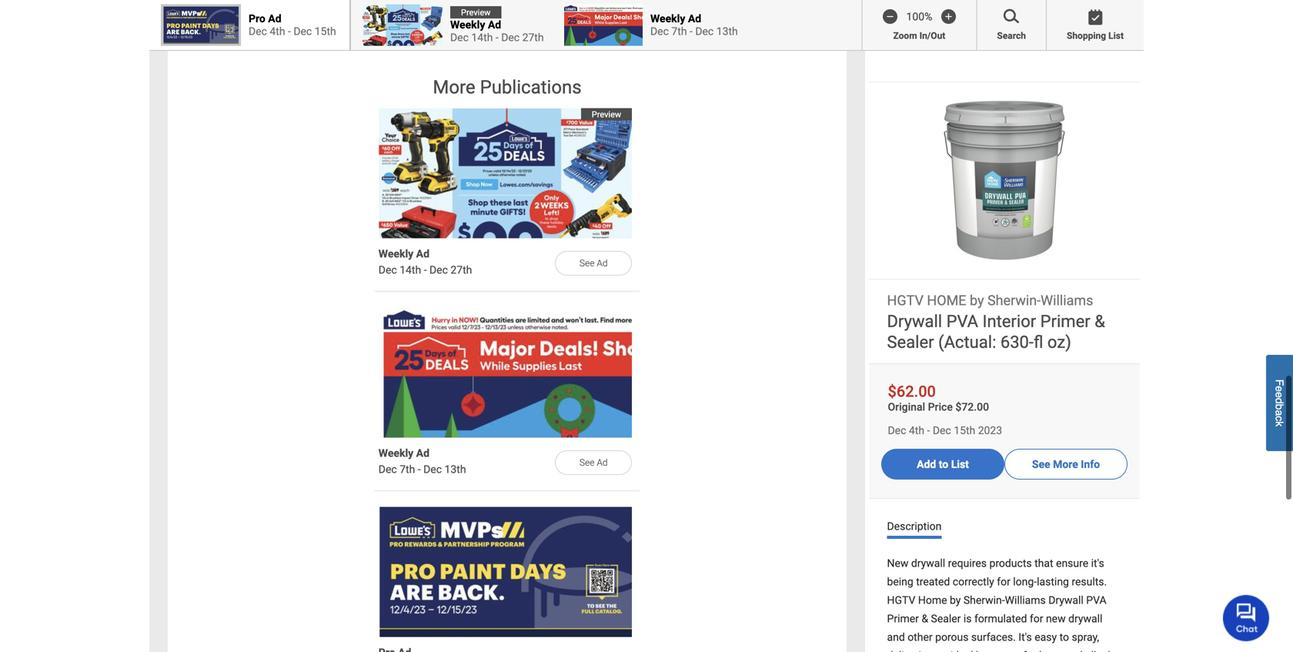 Task type: locate. For each thing, give the bounding box(es) containing it.
c
[[1274, 416, 1286, 422]]

b
[[1274, 404, 1286, 410]]

2 e from the top
[[1274, 392, 1286, 398]]

e
[[1274, 386, 1286, 392], [1274, 392, 1286, 398]]

e up b
[[1274, 392, 1286, 398]]

d
[[1274, 398, 1286, 404]]

f e e d b a c k button
[[1267, 355, 1294, 451]]

f
[[1274, 380, 1286, 386]]

k
[[1274, 422, 1286, 427]]

1 e from the top
[[1274, 386, 1286, 392]]

e up d
[[1274, 386, 1286, 392]]



Task type: describe. For each thing, give the bounding box(es) containing it.
f e e d b a c k
[[1274, 380, 1286, 427]]

a
[[1274, 410, 1286, 416]]

chat invite button image
[[1224, 595, 1271, 642]]



Task type: vqa. For each thing, say whether or not it's contained in the screenshot.
0 / 300
no



